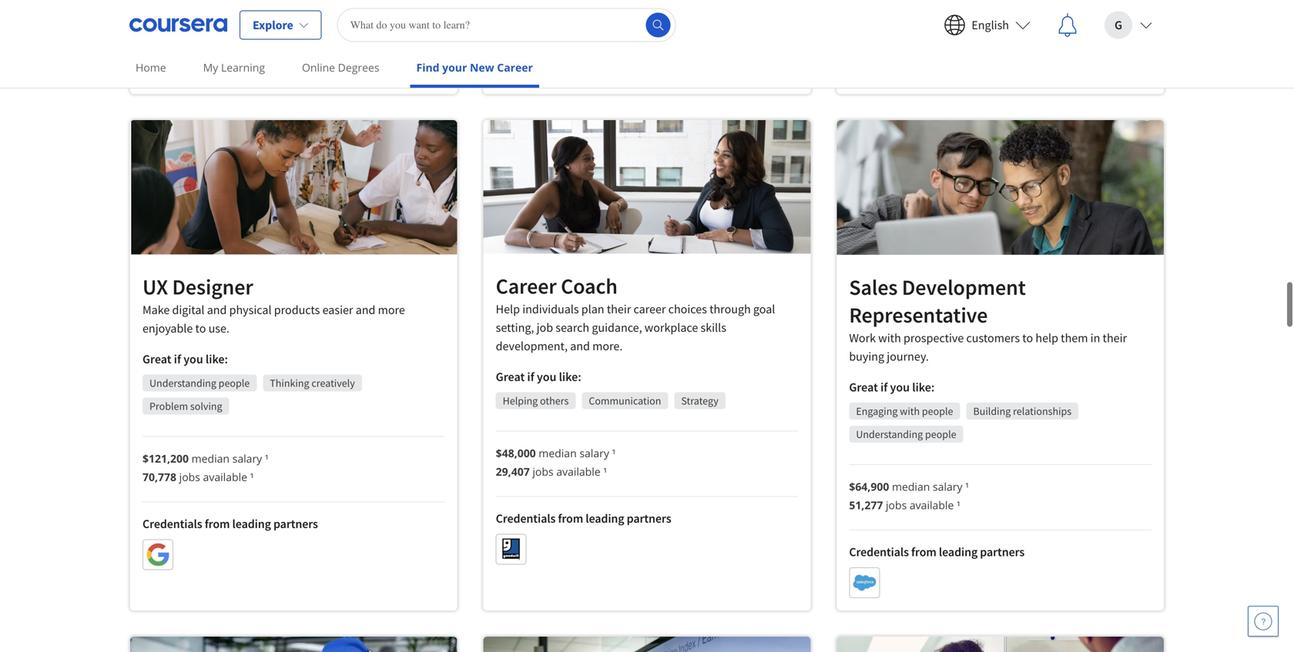 Task type: vqa. For each thing, say whether or not it's contained in the screenshot.


Task type: describe. For each thing, give the bounding box(es) containing it.
help
[[496, 302, 520, 317]]

engaging
[[857, 405, 898, 418]]

more
[[378, 302, 405, 318]]

customers
[[967, 331, 1021, 346]]

sales development representative work with prospective customers to help them in their buying journey.
[[850, 274, 1128, 364]]

your
[[443, 60, 467, 75]]

skills
[[701, 320, 727, 336]]

building
[[974, 405, 1011, 418]]

sales
[[850, 274, 898, 301]]

find your new career link
[[410, 50, 539, 88]]

creatively
[[312, 376, 355, 390]]

1 credentials from leading partners button from the left
[[129, 0, 458, 95]]

strategy
[[682, 394, 719, 408]]

2 credentials from leading partners button from the left
[[483, 0, 812, 95]]

29,407
[[496, 465, 530, 479]]

available for make
[[203, 470, 247, 485]]

salary for make
[[232, 452, 262, 466]]

more.
[[593, 339, 623, 354]]

great for make
[[143, 352, 172, 367]]

median for representative
[[892, 480, 931, 494]]

like: for make
[[206, 352, 228, 367]]

my
[[203, 60, 218, 75]]

to inside sales development representative work with prospective customers to help them in their buying journey.
[[1023, 331, 1034, 346]]

their inside career coach help individuals plan their career choices through goal setting, job search guidance, workplace skills development, and more.
[[607, 302, 631, 317]]

guidance,
[[592, 320, 642, 336]]

my learning link
[[197, 50, 271, 85]]

$121,200 median salary ¹ 70,778 jobs available ¹
[[143, 452, 269, 485]]

thinking creatively
[[270, 376, 355, 390]]

1 vertical spatial people
[[923, 405, 954, 418]]

great for representative
[[850, 380, 879, 395]]

3 credentials from leading partners button from the left
[[837, 0, 1165, 95]]

products
[[274, 302, 320, 318]]

available for help
[[557, 465, 601, 479]]

great if you like: for help
[[496, 370, 582, 385]]

ux designer make digital and physical products easier and more enjoyable to use.
[[143, 273, 405, 336]]

like: for help
[[559, 370, 582, 385]]

representative
[[850, 302, 988, 329]]

them
[[1061, 331, 1089, 346]]

help center image
[[1255, 613, 1273, 631]]

0 horizontal spatial understanding
[[150, 376, 216, 390]]

search
[[556, 320, 590, 336]]

if for representative
[[881, 380, 888, 395]]

0 vertical spatial understanding people
[[150, 376, 250, 390]]

0 horizontal spatial and
[[207, 302, 227, 318]]

explore
[[253, 17, 293, 33]]

relationships
[[1014, 405, 1072, 418]]

english button
[[932, 0, 1044, 50]]

digital
[[172, 302, 205, 318]]

help
[[1036, 331, 1059, 346]]

communication
[[589, 394, 662, 408]]

degrees
[[338, 60, 380, 75]]

setting,
[[496, 320, 534, 336]]

problem solving
[[150, 400, 222, 413]]

great for help
[[496, 370, 525, 385]]

51,277
[[850, 498, 884, 513]]

find
[[417, 60, 440, 75]]

plan
[[582, 302, 605, 317]]

jobs for make
[[179, 470, 200, 485]]

online degrees
[[302, 60, 380, 75]]

1 horizontal spatial understanding
[[857, 428, 924, 442]]

workplace
[[645, 320, 699, 336]]

you for make
[[184, 352, 203, 367]]

career coach help individuals plan their career choices through goal setting, job search guidance, workplace skills development, and more.
[[496, 273, 776, 354]]

0 vertical spatial people
[[219, 376, 250, 390]]

journey.
[[887, 349, 929, 364]]

to inside ux designer make digital and physical products easier and more enjoyable to use.
[[195, 321, 206, 336]]

use.
[[209, 321, 230, 336]]

available for representative
[[910, 498, 954, 513]]

designer
[[172, 273, 253, 300]]

coursera image
[[129, 13, 227, 37]]



Task type: locate. For each thing, give the bounding box(es) containing it.
you
[[184, 352, 203, 367], [537, 370, 557, 385], [891, 380, 910, 395]]

available right 70,778
[[203, 470, 247, 485]]

great up helping
[[496, 370, 525, 385]]

like: for representative
[[913, 380, 935, 395]]

prospective
[[904, 331, 964, 346]]

2 horizontal spatial credentials from leading partners button
[[837, 0, 1165, 95]]

goal
[[754, 302, 776, 317]]

1 horizontal spatial understanding people
[[857, 428, 957, 442]]

if for help
[[528, 370, 535, 385]]

None search field
[[337, 8, 676, 42]]

2 vertical spatial people
[[926, 428, 957, 442]]

2 horizontal spatial you
[[891, 380, 910, 395]]

understanding people
[[150, 376, 250, 390], [857, 428, 957, 442]]

great if you like: down enjoyable
[[143, 352, 228, 367]]

salary inside $121,200 median salary ¹ 70,778 jobs available ¹
[[232, 452, 262, 466]]

available right 51,277
[[910, 498, 954, 513]]

0 horizontal spatial salary
[[232, 452, 262, 466]]

if down enjoyable
[[174, 352, 181, 367]]

0 horizontal spatial great
[[143, 352, 172, 367]]

available inside $48,000 median salary ¹ 29,407 jobs available ¹
[[557, 465, 601, 479]]

their
[[607, 302, 631, 317], [1103, 331, 1128, 346]]

buying
[[850, 349, 885, 364]]

through
[[710, 302, 751, 317]]

$48,000
[[496, 446, 536, 461]]

ux
[[143, 273, 168, 300]]

2 horizontal spatial and
[[570, 339, 590, 354]]

2 horizontal spatial great
[[850, 380, 879, 395]]

1 vertical spatial their
[[1103, 331, 1128, 346]]

0 horizontal spatial if
[[174, 352, 181, 367]]

solving
[[190, 400, 222, 413]]

0 horizontal spatial jobs
[[179, 470, 200, 485]]

median right $121,200
[[192, 452, 230, 466]]

if
[[174, 352, 181, 367], [528, 370, 535, 385], [881, 380, 888, 395]]

and down search
[[570, 339, 590, 354]]

median
[[539, 446, 577, 461], [192, 452, 230, 466], [892, 480, 931, 494]]

salary for help
[[580, 446, 610, 461]]

0 horizontal spatial understanding people
[[150, 376, 250, 390]]

1 horizontal spatial and
[[356, 302, 376, 318]]

people down 'engaging with people'
[[926, 428, 957, 442]]

2 horizontal spatial if
[[881, 380, 888, 395]]

median for help
[[539, 446, 577, 461]]

0 horizontal spatial credentials from leading partners button
[[129, 0, 458, 95]]

find your new career
[[417, 60, 533, 75]]

credentials from leading partners button
[[129, 0, 458, 95], [483, 0, 812, 95], [837, 0, 1165, 95]]

g button
[[1093, 0, 1165, 50]]

problem
[[150, 400, 188, 413]]

salary
[[580, 446, 610, 461], [232, 452, 262, 466], [933, 480, 963, 494]]

salary inside $64,900 median salary ¹ 51,277 jobs available ¹
[[933, 480, 963, 494]]

their right in
[[1103, 331, 1128, 346]]

people
[[219, 376, 250, 390], [923, 405, 954, 418], [926, 428, 957, 442]]

my learning
[[203, 60, 265, 75]]

others
[[540, 394, 569, 408]]

with right the engaging
[[900, 405, 920, 418]]

home
[[136, 60, 166, 75]]

career
[[497, 60, 533, 75], [496, 273, 557, 300]]

online degrees link
[[296, 50, 386, 85]]

median inside $48,000 median salary ¹ 29,407 jobs available ¹
[[539, 446, 577, 461]]

1 horizontal spatial if
[[528, 370, 535, 385]]

great
[[143, 352, 172, 367], [496, 370, 525, 385], [850, 380, 879, 395]]

salary inside $48,000 median salary ¹ 29,407 jobs available ¹
[[580, 446, 610, 461]]

jobs inside $64,900 median salary ¹ 51,277 jobs available ¹
[[886, 498, 907, 513]]

individuals
[[523, 302, 579, 317]]

understanding
[[150, 376, 216, 390], [857, 428, 924, 442]]

you down enjoyable
[[184, 352, 203, 367]]

you up 'engaging with people'
[[891, 380, 910, 395]]

people up solving
[[219, 376, 250, 390]]

to
[[195, 321, 206, 336], [1023, 331, 1034, 346]]

2 horizontal spatial median
[[892, 480, 931, 494]]

understanding people down 'engaging with people'
[[857, 428, 957, 442]]

1 horizontal spatial great if you like:
[[496, 370, 582, 385]]

2 horizontal spatial salary
[[933, 480, 963, 494]]

1 horizontal spatial median
[[539, 446, 577, 461]]

1 horizontal spatial salary
[[580, 446, 610, 461]]

70,778
[[143, 470, 177, 485]]

0 vertical spatial career
[[497, 60, 533, 75]]

1 vertical spatial career
[[496, 273, 557, 300]]

great down enjoyable
[[143, 352, 172, 367]]

helping others
[[503, 394, 569, 408]]

career up help
[[496, 273, 557, 300]]

0 horizontal spatial median
[[192, 452, 230, 466]]

choices
[[669, 302, 707, 317]]

great if you like: up 'engaging with people'
[[850, 380, 935, 395]]

great up the engaging
[[850, 380, 879, 395]]

2 horizontal spatial jobs
[[886, 498, 907, 513]]

if up helping others
[[528, 370, 535, 385]]

g
[[1115, 17, 1123, 33]]

to left the help
[[1023, 331, 1034, 346]]

credentials
[[850, 3, 909, 18], [496, 4, 556, 19], [143, 28, 202, 43], [496, 511, 556, 527], [143, 517, 202, 532], [850, 545, 909, 560]]

career inside career coach help individuals plan their career choices through goal setting, job search guidance, workplace skills development, and more.
[[496, 273, 557, 300]]

with up journey.
[[879, 331, 902, 346]]

online
[[302, 60, 335, 75]]

and inside career coach help individuals plan their career choices through goal setting, job search guidance, workplace skills development, and more.
[[570, 339, 590, 354]]

0 vertical spatial with
[[879, 331, 902, 346]]

development
[[902, 274, 1026, 301]]

1 horizontal spatial like:
[[559, 370, 582, 385]]

0 horizontal spatial you
[[184, 352, 203, 367]]

engaging with people
[[857, 405, 954, 418]]

median inside $121,200 median salary ¹ 70,778 jobs available ¹
[[192, 452, 230, 466]]

1 horizontal spatial available
[[557, 465, 601, 479]]

learning
[[221, 60, 265, 75]]

0 horizontal spatial to
[[195, 321, 206, 336]]

jobs right 29,407
[[533, 465, 554, 479]]

like: up 'engaging with people'
[[913, 380, 935, 395]]

What do you want to learn? text field
[[337, 8, 676, 42]]

2 horizontal spatial available
[[910, 498, 954, 513]]

building relationships
[[974, 405, 1072, 418]]

if up the engaging
[[881, 380, 888, 395]]

job
[[537, 320, 553, 336]]

home link
[[129, 50, 172, 85]]

1 vertical spatial with
[[900, 405, 920, 418]]

to left use.
[[195, 321, 206, 336]]

1 horizontal spatial great
[[496, 370, 525, 385]]

$64,900 median salary ¹ 51,277 jobs available ¹
[[850, 480, 970, 513]]

new
[[470, 60, 495, 75]]

median right $64,900
[[892, 480, 931, 494]]

ux designer image
[[130, 120, 458, 255]]

0 vertical spatial understanding
[[150, 376, 216, 390]]

1 vertical spatial understanding people
[[857, 428, 957, 442]]

and
[[207, 302, 227, 318], [356, 302, 376, 318], [570, 339, 590, 354]]

like: up others
[[559, 370, 582, 385]]

0 horizontal spatial available
[[203, 470, 247, 485]]

in
[[1091, 331, 1101, 346]]

you for representative
[[891, 380, 910, 395]]

enjoyable
[[143, 321, 193, 336]]

coach
[[561, 273, 618, 300]]

0 horizontal spatial like:
[[206, 352, 228, 367]]

jobs right 51,277
[[886, 498, 907, 513]]

1 horizontal spatial jobs
[[533, 465, 554, 479]]

physical
[[229, 302, 272, 318]]

their inside sales development representative work with prospective customers to help them in their buying journey.
[[1103, 331, 1128, 346]]

1 horizontal spatial their
[[1103, 331, 1128, 346]]

understanding down the engaging
[[857, 428, 924, 442]]

available right 29,407
[[557, 465, 601, 479]]

great if you like: up helping others
[[496, 370, 582, 385]]

and up use.
[[207, 302, 227, 318]]

credentials from leading partners
[[850, 3, 1025, 18], [496, 4, 672, 19], [143, 28, 318, 43], [496, 511, 672, 527], [143, 517, 318, 532], [850, 545, 1025, 560]]

1 horizontal spatial you
[[537, 370, 557, 385]]

1 horizontal spatial credentials from leading partners button
[[483, 0, 812, 95]]

1 vertical spatial understanding
[[857, 428, 924, 442]]

great if you like:
[[143, 352, 228, 367], [496, 370, 582, 385], [850, 380, 935, 395]]

2 horizontal spatial like:
[[913, 380, 935, 395]]

with inside sales development representative work with prospective customers to help them in their buying journey.
[[879, 331, 902, 346]]

explore button
[[240, 10, 322, 40]]

median for make
[[192, 452, 230, 466]]

$64,900
[[850, 480, 890, 494]]

salary for representative
[[933, 480, 963, 494]]

jobs for representative
[[886, 498, 907, 513]]

you up others
[[537, 370, 557, 385]]

people left building
[[923, 405, 954, 418]]

available inside $121,200 median salary ¹ 70,778 jobs available ¹
[[203, 470, 247, 485]]

median right '$48,000'
[[539, 446, 577, 461]]

thinking
[[270, 376, 310, 390]]

jobs for help
[[533, 465, 554, 479]]

0 vertical spatial their
[[607, 302, 631, 317]]

available inside $64,900 median salary ¹ 51,277 jobs available ¹
[[910, 498, 954, 513]]

career
[[634, 302, 666, 317]]

career right new
[[497, 60, 533, 75]]

jobs inside $48,000 median salary ¹ 29,407 jobs available ¹
[[533, 465, 554, 479]]

english
[[972, 17, 1010, 33]]

with
[[879, 331, 902, 346], [900, 405, 920, 418]]

their up guidance,
[[607, 302, 631, 317]]

from
[[912, 3, 937, 18], [558, 4, 584, 19], [205, 28, 230, 43], [558, 511, 584, 527], [205, 517, 230, 532], [912, 545, 937, 560]]

jobs
[[533, 465, 554, 479], [179, 470, 200, 485], [886, 498, 907, 513]]

and left more at the left top of page
[[356, 302, 376, 318]]

jobs right 70,778
[[179, 470, 200, 485]]

easier
[[323, 302, 353, 318]]

median inside $64,900 median salary ¹ 51,277 jobs available ¹
[[892, 480, 931, 494]]

understanding up problem solving
[[150, 376, 216, 390]]

work
[[850, 331, 876, 346]]

understanding people up solving
[[150, 376, 250, 390]]

helping
[[503, 394, 538, 408]]

if for make
[[174, 352, 181, 367]]

sales development representative image
[[837, 120, 1165, 255]]

$121,200
[[143, 452, 189, 466]]

jobs inside $121,200 median salary ¹ 70,778 jobs available ¹
[[179, 470, 200, 485]]

1 horizontal spatial to
[[1023, 331, 1034, 346]]

development,
[[496, 339, 568, 354]]

great if you like: for representative
[[850, 380, 935, 395]]

like:
[[206, 352, 228, 367], [559, 370, 582, 385], [913, 380, 935, 395]]

great if you like: for make
[[143, 352, 228, 367]]

you for help
[[537, 370, 557, 385]]

leading
[[939, 3, 978, 18], [586, 4, 625, 19], [232, 28, 271, 43], [586, 511, 625, 527], [232, 517, 271, 532], [939, 545, 978, 560]]

like: down use.
[[206, 352, 228, 367]]

0 horizontal spatial great if you like:
[[143, 352, 228, 367]]

0 horizontal spatial their
[[607, 302, 631, 317]]

2 horizontal spatial great if you like:
[[850, 380, 935, 395]]

make
[[143, 302, 170, 318]]

$48,000 median salary ¹ 29,407 jobs available ¹
[[496, 446, 616, 479]]



